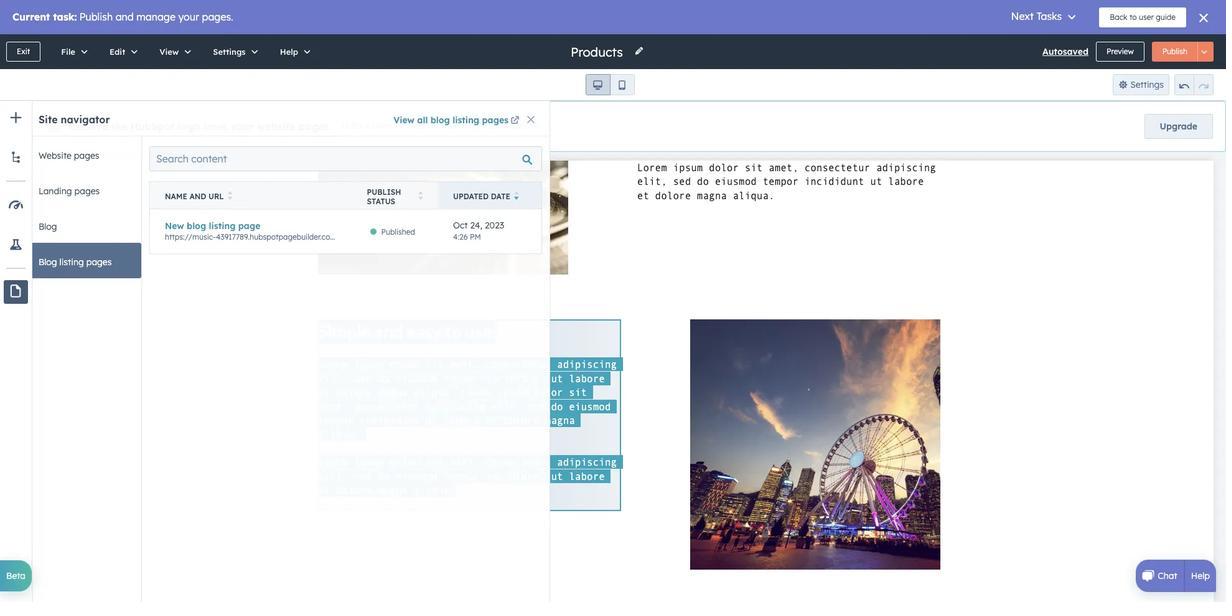 Task type: describe. For each thing, give the bounding box(es) containing it.
pages left 'starter.'
[[482, 115, 509, 126]]

new
[[165, 220, 184, 231]]

landing pages
[[39, 186, 100, 197]]

chat
[[1158, 570, 1178, 582]]

1 horizontal spatial blog
[[358, 232, 374, 241]]

upgrade
[[1160, 121, 1198, 132]]

new blog listing page was updated on oct 24, 2023 element
[[453, 220, 527, 243]]

pages inside "button"
[[74, 186, 100, 197]]

blog listing pages
[[39, 257, 112, 268]]

date
[[491, 192, 511, 201]]

beta button
[[0, 560, 32, 592]]

name
[[165, 192, 187, 201]]

blog for blog
[[39, 221, 57, 232]]

file
[[61, 47, 75, 57]]

file button
[[48, 34, 96, 69]]

publish status
[[367, 187, 401, 206]]

https://music-
[[165, 232, 216, 241]]

publish for publish
[[1163, 47, 1188, 56]]

2 group from the left
[[1175, 74, 1214, 95]]

close image
[[527, 116, 535, 123]]

premium
[[372, 120, 409, 132]]

and
[[190, 192, 206, 201]]

descending sort. press to sort ascending. element
[[514, 191, 519, 202]]

0 vertical spatial listing
[[453, 115, 480, 126]]

navigator
[[61, 113, 110, 126]]

help button
[[267, 34, 320, 69]]

website pages button
[[25, 136, 141, 172]]

preview
[[1107, 47, 1134, 56]]

features
[[411, 120, 445, 132]]

page
[[238, 220, 261, 231]]

site
[[39, 113, 58, 126]]

pm
[[470, 232, 481, 242]]

logo
[[178, 120, 200, 133]]

24,
[[470, 220, 483, 231]]

starter.
[[512, 120, 542, 132]]

new blog listing page https://music-43917789.hubspotpagebuilder.com/new-blog
[[165, 220, 374, 241]]

pages inside button
[[86, 257, 112, 268]]

upgrade link
[[1145, 114, 1214, 139]]

descending sort. press to sort ascending. image
[[514, 191, 519, 200]]

view for view all blog listing pages
[[394, 115, 415, 126]]

0 vertical spatial blog
[[431, 115, 450, 126]]

autosaved
[[1043, 46, 1089, 57]]

blog button
[[25, 207, 141, 243]]

1 group from the left
[[586, 74, 635, 95]]

view all blog listing pages
[[394, 115, 509, 126]]

press to sort. image for publish status
[[419, 191, 423, 200]]

site navigator
[[39, 113, 110, 126]]

blog listing pages button
[[25, 243, 141, 278]]

0 vertical spatial settings button
[[200, 34, 267, 69]]

view for view
[[160, 47, 179, 57]]

pages inside button
[[74, 150, 99, 161]]

pages.
[[299, 120, 332, 133]]

updated
[[453, 192, 489, 201]]

hubspot
[[131, 120, 174, 133]]

published
[[381, 227, 415, 236]]

all
[[417, 115, 428, 126]]

landing pages button
[[25, 172, 141, 207]]

exit link
[[6, 42, 41, 62]]



Task type: locate. For each thing, give the bounding box(es) containing it.
pages down "blog" button
[[86, 257, 112, 268]]

1 vertical spatial settings
[[1131, 79, 1164, 90]]

website
[[257, 120, 296, 133]]

publish for publish status
[[367, 187, 401, 196]]

edit button
[[96, 34, 146, 69]]

1 vertical spatial view
[[394, 115, 415, 126]]

name and url
[[165, 192, 224, 201]]

pages right landing
[[74, 186, 100, 197]]

1 blog from the top
[[39, 221, 57, 232]]

0 horizontal spatial publish
[[367, 187, 401, 196]]

group
[[586, 74, 635, 95], [1175, 74, 1214, 95]]

0 horizontal spatial view
[[160, 47, 179, 57]]

publish
[[1163, 47, 1188, 56], [367, 187, 401, 196]]

help inside button
[[280, 47, 298, 57]]

2 vertical spatial blog
[[358, 232, 374, 241]]

2 press to sort. element from the left
[[419, 191, 423, 202]]

4:26
[[453, 232, 468, 242]]

pages
[[482, 115, 509, 126], [74, 150, 99, 161], [74, 186, 100, 197], [86, 257, 112, 268]]

website
[[39, 150, 72, 161]]

preview button
[[1097, 42, 1145, 62]]

settings
[[213, 47, 246, 57], [1131, 79, 1164, 90]]

view left "all"
[[394, 115, 415, 126]]

unlock
[[342, 120, 370, 132]]

blog
[[431, 115, 450, 126], [187, 220, 206, 231], [358, 232, 374, 241]]

press to sort. element for name and url
[[228, 191, 232, 202]]

view
[[160, 47, 179, 57], [394, 115, 415, 126]]

website pages
[[39, 150, 99, 161]]

2 vertical spatial listing
[[60, 257, 84, 268]]

publish right preview
[[1163, 47, 1188, 56]]

edit
[[110, 47, 125, 57]]

press to sort. element for publish status
[[419, 191, 423, 202]]

1 vertical spatial publish
[[367, 187, 401, 196]]

1 horizontal spatial group
[[1175, 74, 1214, 95]]

landing
[[39, 186, 72, 197]]

0 horizontal spatial blog
[[187, 220, 206, 231]]

settings down preview button
[[1131, 79, 1164, 90]]

1 vertical spatial listing
[[209, 220, 236, 231]]

press to sort. element
[[228, 191, 232, 202], [419, 191, 423, 202]]

view right edit "button"
[[160, 47, 179, 57]]

updated date
[[453, 192, 511, 201]]

oct 24, 2023 4:26 pm
[[453, 220, 505, 242]]

exit
[[17, 47, 30, 56]]

None field
[[570, 43, 627, 60]]

0 horizontal spatial help
[[280, 47, 298, 57]]

blog
[[39, 221, 57, 232], [39, 257, 57, 268]]

1 horizontal spatial help
[[1192, 570, 1210, 582]]

publish up published
[[367, 187, 401, 196]]

0 vertical spatial settings
[[213, 47, 246, 57]]

publish inside publish button
[[1163, 47, 1188, 56]]

the
[[111, 120, 127, 133]]

1 horizontal spatial press to sort. element
[[419, 191, 423, 202]]

0 horizontal spatial settings
[[213, 47, 246, 57]]

0 horizontal spatial group
[[586, 74, 635, 95]]

with
[[448, 120, 465, 132]]

1 vertical spatial settings button
[[1113, 74, 1170, 95]]

1 press to sort. element from the left
[[228, 191, 232, 202]]

blog down landing
[[39, 221, 57, 232]]

2 blog from the top
[[39, 257, 57, 268]]

2 press to sort. image from the left
[[419, 191, 423, 200]]

1 horizontal spatial settings
[[1131, 79, 1164, 90]]

1 horizontal spatial settings button
[[1113, 74, 1170, 95]]

remove
[[68, 120, 108, 133]]

pages down remove
[[74, 150, 99, 161]]

listing
[[453, 115, 480, 126], [209, 220, 236, 231], [60, 257, 84, 268]]

0 horizontal spatial press to sort. image
[[228, 191, 232, 200]]

view button
[[146, 34, 200, 69]]

unlock premium features with crm suite starter.
[[342, 120, 542, 132]]

1 horizontal spatial listing
[[209, 220, 236, 231]]

Search content search field
[[149, 146, 542, 171]]

blog down "blog" button
[[39, 257, 57, 268]]

blog inside button
[[39, 257, 57, 268]]

view inside button
[[160, 47, 179, 57]]

1 vertical spatial help
[[1192, 570, 1210, 582]]

blog for blog listing pages
[[39, 257, 57, 268]]

1 vertical spatial blog
[[39, 257, 57, 268]]

settings right view button
[[213, 47, 246, 57]]

0 horizontal spatial press to sort. element
[[228, 191, 232, 202]]

status
[[367, 196, 395, 206]]

remove the hubspot logo from your website pages.
[[68, 120, 332, 133]]

0 horizontal spatial listing
[[60, 257, 84, 268]]

press to sort. element right publish status on the left of page
[[419, 191, 423, 202]]

1 press to sort. image from the left
[[228, 191, 232, 200]]

new blog listing page link
[[165, 220, 261, 231]]

0 vertical spatial help
[[280, 47, 298, 57]]

listing inside button
[[60, 257, 84, 268]]

listing inside "new blog listing page https://music-43917789.hubspotpagebuilder.com/new-blog"
[[209, 220, 236, 231]]

help
[[280, 47, 298, 57], [1192, 570, 1210, 582]]

43917789.hubspotpagebuilder.com/new-
[[216, 232, 358, 241]]

press to sort. image right publish status on the left of page
[[419, 191, 423, 200]]

2 horizontal spatial listing
[[453, 115, 480, 126]]

url
[[209, 192, 224, 201]]

blog inside button
[[39, 221, 57, 232]]

1 horizontal spatial publish
[[1163, 47, 1188, 56]]

settings button
[[200, 34, 267, 69], [1113, 74, 1170, 95]]

your
[[231, 120, 254, 133]]

view all blog listing pages link
[[394, 113, 522, 128]]

0 vertical spatial view
[[160, 47, 179, 57]]

press to sort. image for name and url
[[228, 191, 232, 200]]

1 horizontal spatial press to sort. image
[[419, 191, 423, 200]]

autosaved button
[[1043, 44, 1089, 59]]

press to sort. element right url
[[228, 191, 232, 202]]

2023
[[485, 220, 505, 231]]

1 vertical spatial blog
[[187, 220, 206, 231]]

0 vertical spatial blog
[[39, 221, 57, 232]]

0 vertical spatial publish
[[1163, 47, 1188, 56]]

crm
[[467, 120, 486, 132]]

publish button
[[1152, 42, 1199, 62]]

1 horizontal spatial view
[[394, 115, 415, 126]]

publish group
[[1152, 42, 1214, 62]]

beta
[[6, 570, 26, 582]]

from
[[203, 120, 227, 133]]

0 horizontal spatial settings button
[[200, 34, 267, 69]]

press to sort. image right url
[[228, 191, 232, 200]]

press to sort. image
[[228, 191, 232, 200], [419, 191, 423, 200]]

suite
[[489, 120, 510, 132]]

2 horizontal spatial blog
[[431, 115, 450, 126]]

link opens in a new window image
[[511, 116, 520, 126], [511, 116, 520, 126]]

oct
[[453, 220, 468, 231]]



Task type: vqa. For each thing, say whether or not it's contained in the screenshot.
Publish corresponding to Publish Status
yes



